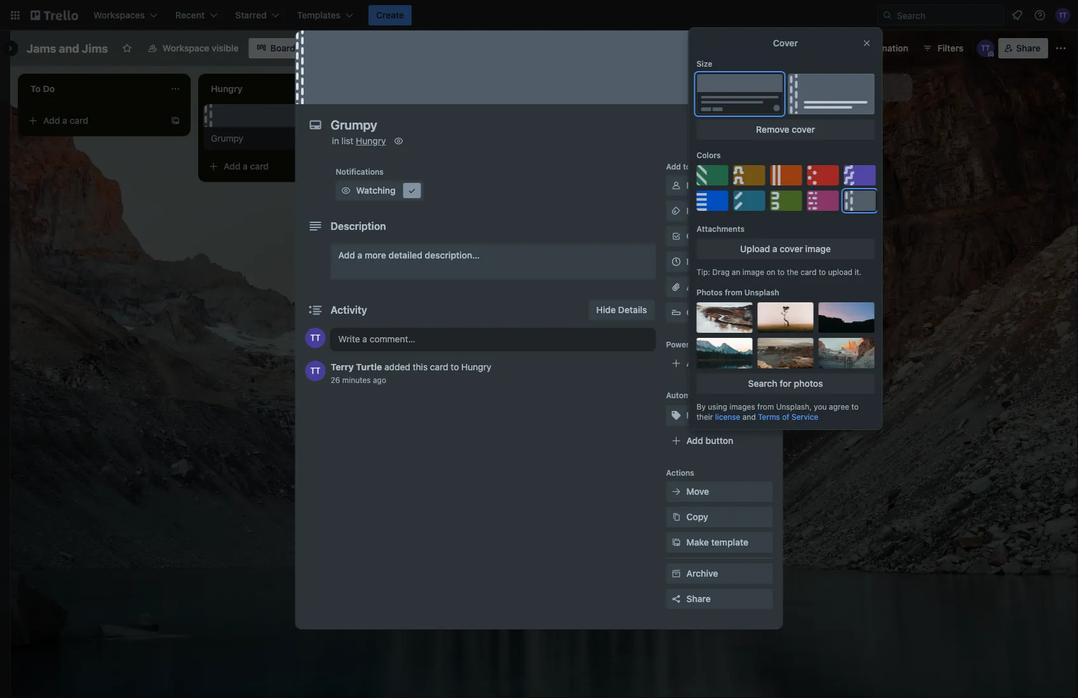 Task type: describe. For each thing, give the bounding box(es) containing it.
automation inside button
[[860, 43, 908, 53]]

terms
[[758, 412, 780, 421]]

turtle
[[356, 362, 382, 372]]

add another list
[[762, 82, 829, 93]]

search for photos button
[[697, 374, 875, 394]]

photos
[[697, 288, 723, 297]]

share for the rightmost share button
[[1016, 43, 1041, 53]]

grumpy
[[211, 133, 243, 144]]

added
[[384, 362, 410, 372]]

photos from unsplash
[[697, 288, 779, 297]]

sm image right hungry link
[[392, 135, 405, 147]]

from inside by using images from unsplash, you agree to their
[[757, 402, 774, 411]]

a inside button
[[773, 244, 777, 254]]

Board name text field
[[20, 38, 114, 58]]

0 horizontal spatial automation
[[666, 391, 709, 400]]

remove cover button
[[697, 119, 875, 140]]

26
[[331, 375, 340, 384]]

sm image for checklist
[[670, 230, 683, 243]]

show menu image
[[1055, 42, 1067, 55]]

0 horizontal spatial create from template… image
[[351, 161, 361, 172]]

switch to… image
[[9, 9, 22, 22]]

ups inside power-ups button
[[815, 43, 832, 53]]

tip: drag an image on to the card to upload it.
[[697, 267, 862, 276]]

open information menu image
[[1034, 9, 1046, 22]]

0 horizontal spatial power-
[[666, 340, 693, 349]]

attachment button
[[666, 277, 773, 297]]

0 notifications image
[[1010, 8, 1025, 23]]

make template
[[686, 537, 748, 548]]

Write a comment text field
[[331, 328, 656, 351]]

Search field
[[893, 6, 1004, 25]]

add button button
[[666, 431, 773, 451]]

button
[[706, 436, 733, 446]]

create button
[[369, 5, 412, 25]]

sm image for automation
[[842, 38, 860, 56]]

power-ups button
[[760, 38, 840, 58]]

0 horizontal spatial power-ups
[[666, 340, 707, 349]]

0 horizontal spatial add a card button
[[23, 111, 165, 131]]

photos
[[794, 378, 823, 389]]

add a card for left add a card button
[[43, 115, 88, 126]]

sm image for labels link
[[670, 205, 683, 217]]

board link
[[249, 38, 303, 58]]

their
[[697, 412, 713, 421]]

0 vertical spatial cover
[[792, 124, 815, 135]]

notifications
[[336, 167, 384, 176]]

actions
[[666, 468, 694, 477]]

add to card
[[666, 162, 709, 171]]

visible
[[212, 43, 239, 53]]

create
[[376, 10, 404, 20]]

in list hungry
[[332, 136, 386, 146]]

by using images from unsplash, you agree to their
[[697, 402, 859, 421]]

add a more detailed description… link
[[331, 244, 656, 280]]

unsplash,
[[776, 402, 812, 411]]

details
[[618, 305, 647, 315]]

labels link
[[666, 201, 773, 221]]

members link
[[666, 175, 773, 196]]

primary element
[[0, 0, 1078, 30]]

on
[[766, 267, 775, 276]]

good
[[722, 410, 744, 421]]

license
[[715, 412, 740, 421]]

sm image for copy
[[670, 511, 683, 524]]

drag
[[712, 267, 730, 276]]

customize views image
[[309, 42, 322, 55]]

0 horizontal spatial hungry
[[356, 136, 386, 146]]

search for photos
[[748, 378, 823, 389]]

license link
[[715, 412, 740, 421]]

by
[[697, 402, 706, 411]]

star or unstar board image
[[122, 43, 132, 53]]

0 vertical spatial cover
[[773, 38, 798, 48]]

upload a cover image button
[[697, 239, 875, 259]]

labels
[[686, 206, 714, 216]]

sm image for make template
[[670, 536, 683, 549]]

mark
[[686, 410, 708, 421]]

an
[[732, 267, 740, 276]]

cover link
[[725, 76, 775, 97]]

remove cover
[[756, 124, 815, 135]]

add power-ups link
[[666, 353, 773, 374]]

1 horizontal spatial create from template… image
[[712, 116, 722, 126]]

move
[[686, 486, 709, 497]]

filters button
[[919, 38, 967, 58]]

hide details link
[[589, 300, 655, 320]]

image for cover
[[805, 244, 831, 254]]

power-ups inside button
[[785, 43, 832, 53]]

workspace visible
[[163, 43, 239, 53]]

share for left share button
[[686, 594, 711, 604]]

sm image inside watching button
[[406, 184, 418, 197]]

26 minutes ago link
[[331, 375, 386, 384]]

automation button
[[842, 38, 916, 58]]

card inside 'terry turtle added this card to hungry 26 minutes ago'
[[430, 362, 448, 372]]

sm image for archive
[[670, 567, 683, 580]]

sm image for watching
[[340, 184, 352, 197]]

watching button
[[336, 180, 423, 201]]

checklist
[[686, 231, 726, 241]]

add button
[[686, 436, 733, 446]]

sm image for move
[[670, 485, 683, 498]]

custom fields button
[[666, 306, 773, 319]]

add a card for the bottom add a card button
[[224, 161, 269, 172]]

for
[[780, 378, 792, 389]]

tip:
[[697, 267, 710, 276]]

members
[[686, 180, 726, 191]]



Task type: locate. For each thing, give the bounding box(es) containing it.
0 horizontal spatial image
[[743, 267, 764, 276]]

sm image left labels
[[670, 205, 683, 217]]

cover right remove
[[792, 124, 815, 135]]

1 horizontal spatial image
[[805, 244, 831, 254]]

the
[[787, 267, 799, 276]]

unsplash
[[745, 288, 779, 297]]

0 vertical spatial share
[[1016, 43, 1041, 53]]

power-ups
[[785, 43, 832, 53], [666, 340, 707, 349]]

sm image left 'add another list'
[[729, 80, 741, 93]]

1 horizontal spatial add a card button
[[203, 156, 346, 177]]

move link
[[666, 482, 773, 502]]

0 horizontal spatial ups
[[693, 340, 707, 349]]

terms of service link
[[758, 412, 818, 421]]

hungry up notifications
[[356, 136, 386, 146]]

1 horizontal spatial share
[[1016, 43, 1041, 53]]

power-ups up another
[[785, 43, 832, 53]]

2 horizontal spatial ups
[[815, 43, 832, 53]]

add a card
[[43, 115, 88, 126], [224, 161, 269, 172]]

sm image left checklist
[[670, 230, 683, 243]]

0 horizontal spatial add a card
[[43, 115, 88, 126]]

1 vertical spatial ups
[[693, 340, 707, 349]]

image up upload
[[805, 244, 831, 254]]

sm image inside labels link
[[670, 205, 683, 217]]

1 vertical spatial from
[[757, 402, 774, 411]]

1 vertical spatial automation
[[666, 391, 709, 400]]

sm image inside copy link
[[670, 511, 683, 524]]

and for jams
[[59, 41, 79, 55]]

terry turtle (terryturtle) image inside primary 'element'
[[1055, 8, 1071, 23]]

list right "in" on the top left of page
[[342, 136, 353, 146]]

activity
[[331, 304, 367, 316]]

add a more detailed description…
[[338, 250, 480, 260]]

to
[[683, 162, 691, 171], [778, 267, 785, 276], [819, 267, 826, 276], [451, 362, 459, 372], [852, 402, 859, 411]]

more
[[365, 250, 386, 260]]

0 horizontal spatial list
[[342, 136, 353, 146]]

share button down '0 notifications' image
[[999, 38, 1048, 58]]

ups up add power-ups
[[693, 340, 707, 349]]

sm image inside the move "link"
[[670, 485, 683, 498]]

checklist link
[[666, 226, 773, 247]]

1 vertical spatial cover
[[741, 81, 768, 91]]

power- up using
[[706, 358, 735, 368]]

sm image
[[842, 38, 860, 56], [729, 80, 741, 93], [340, 184, 352, 197], [670, 230, 683, 243], [670, 485, 683, 498], [670, 511, 683, 524], [670, 536, 683, 549], [670, 567, 683, 580]]

share left show menu icon
[[1016, 43, 1041, 53]]

image right an
[[743, 267, 764, 276]]

0 vertical spatial image
[[805, 244, 831, 254]]

in
[[332, 136, 339, 146]]

1 horizontal spatial power-
[[706, 358, 735, 368]]

create from template… image down in list hungry
[[351, 161, 361, 172]]

add power-ups
[[686, 358, 752, 368]]

sm image for mark as good idea "button"
[[670, 409, 683, 422]]

2 horizontal spatial power-
[[785, 43, 815, 53]]

sm image inside checklist 'link'
[[670, 230, 683, 243]]

search image
[[882, 10, 893, 20]]

sm image left the make
[[670, 536, 683, 549]]

add a card button
[[23, 111, 165, 131], [203, 156, 346, 177]]

using
[[708, 402, 727, 411]]

0 vertical spatial automation
[[860, 43, 908, 53]]

terry turtle (terryturtle) image
[[1055, 8, 1071, 23], [977, 39, 995, 57], [305, 328, 326, 348], [305, 361, 326, 381]]

sm image left archive
[[670, 567, 683, 580]]

1 vertical spatial create from template… image
[[351, 161, 361, 172]]

1 horizontal spatial and
[[743, 412, 756, 421]]

sm image left mark
[[670, 409, 683, 422]]

share button down archive link
[[666, 589, 773, 609]]

description
[[331, 220, 386, 232]]

upload
[[740, 244, 770, 254]]

1 vertical spatial power-ups
[[666, 340, 707, 349]]

make
[[686, 537, 709, 548]]

copy
[[686, 512, 708, 522]]

hungry inside 'terry turtle added this card to hungry 26 minutes ago'
[[461, 362, 491, 372]]

hungry down write a comment text box
[[461, 362, 491, 372]]

service
[[792, 412, 818, 421]]

None text field
[[324, 113, 744, 136]]

hide details
[[596, 305, 647, 315]]

remove
[[756, 124, 790, 135]]

sm image left copy
[[670, 511, 683, 524]]

1 vertical spatial share button
[[666, 589, 773, 609]]

mark as good idea button
[[666, 405, 773, 426]]

sm image for members 'link'
[[670, 179, 683, 192]]

size
[[697, 59, 712, 68]]

1 horizontal spatial from
[[757, 402, 774, 411]]

1 vertical spatial and
[[743, 412, 756, 421]]

from up fields
[[725, 288, 742, 297]]

to right on
[[778, 267, 785, 276]]

1 vertical spatial add a card button
[[203, 156, 346, 177]]

hungry link
[[356, 136, 386, 146]]

jams
[[27, 41, 56, 55]]

sm image down "actions"
[[670, 485, 683, 498]]

another
[[782, 82, 814, 93]]

from up license and terms of service
[[757, 402, 774, 411]]

1 horizontal spatial list
[[816, 82, 829, 93]]

2 vertical spatial ups
[[735, 358, 752, 368]]

1 horizontal spatial ups
[[735, 358, 752, 368]]

image
[[805, 244, 831, 254], [743, 267, 764, 276]]

template
[[711, 537, 748, 548]]

1 vertical spatial cover
[[780, 244, 803, 254]]

dates
[[686, 256, 711, 267]]

0 vertical spatial power-ups
[[785, 43, 832, 53]]

images
[[729, 402, 755, 411]]

1 horizontal spatial power-ups
[[785, 43, 832, 53]]

and down images
[[743, 412, 756, 421]]

1 vertical spatial image
[[743, 267, 764, 276]]

license and terms of service
[[715, 412, 818, 421]]

share down archive
[[686, 594, 711, 604]]

sm image inside archive link
[[670, 567, 683, 580]]

0 vertical spatial add a card button
[[23, 111, 165, 131]]

terry turtle added this card to hungry 26 minutes ago
[[331, 362, 491, 384]]

to right this
[[451, 362, 459, 372]]

ups up add another list button
[[815, 43, 832, 53]]

detailed
[[389, 250, 422, 260]]

0 vertical spatial ups
[[815, 43, 832, 53]]

add
[[762, 82, 779, 93], [43, 115, 60, 126], [224, 161, 240, 172], [666, 162, 681, 171], [338, 250, 355, 260], [686, 358, 703, 368], [686, 436, 703, 446]]

image inside button
[[805, 244, 831, 254]]

sm image up add another list button
[[842, 38, 860, 56]]

custom
[[686, 307, 719, 318]]

image for an
[[743, 267, 764, 276]]

and inside board name text field
[[59, 41, 79, 55]]

sm image down add to card
[[670, 179, 683, 192]]

colors
[[697, 151, 721, 159]]

0 vertical spatial share button
[[999, 38, 1048, 58]]

to up members
[[683, 162, 691, 171]]

1 horizontal spatial cover
[[773, 38, 798, 48]]

upload
[[828, 267, 853, 276]]

automation down search icon
[[860, 43, 908, 53]]

1 horizontal spatial automation
[[860, 43, 908, 53]]

cover up 'add another list'
[[773, 38, 798, 48]]

0 horizontal spatial share
[[686, 594, 711, 604]]

1 vertical spatial share
[[686, 594, 711, 604]]

dates button
[[666, 252, 773, 272]]

it.
[[855, 267, 862, 276]]

list right another
[[816, 82, 829, 93]]

power- down custom
[[666, 340, 693, 349]]

0 vertical spatial power-
[[785, 43, 815, 53]]

1 horizontal spatial share button
[[999, 38, 1048, 58]]

to right agree
[[852, 402, 859, 411]]

mark as good idea
[[686, 410, 765, 421]]

ups inside add power-ups link
[[735, 358, 752, 368]]

power- inside button
[[785, 43, 815, 53]]

workspace
[[163, 43, 209, 53]]

of
[[782, 412, 789, 421]]

0 vertical spatial and
[[59, 41, 79, 55]]

0 horizontal spatial from
[[725, 288, 742, 297]]

0 vertical spatial hungry
[[356, 136, 386, 146]]

sm image inside members 'link'
[[670, 179, 683, 192]]

0 vertical spatial create from template… image
[[712, 116, 722, 126]]

1 horizontal spatial add a card
[[224, 161, 269, 172]]

0 horizontal spatial and
[[59, 41, 79, 55]]

sm image right watching
[[406, 184, 418, 197]]

list
[[816, 82, 829, 93], [342, 136, 353, 146]]

to inside 'terry turtle added this card to hungry 26 minutes ago'
[[451, 362, 459, 372]]

sm image inside cover link
[[729, 80, 741, 93]]

power-ups down custom
[[666, 340, 707, 349]]

power- up another
[[785, 43, 815, 53]]

0 horizontal spatial cover
[[741, 81, 768, 91]]

sm image inside mark as good idea "button"
[[670, 409, 683, 422]]

this
[[413, 362, 428, 372]]

sm image
[[392, 135, 405, 147], [670, 179, 683, 192], [406, 184, 418, 197], [670, 205, 683, 217], [670, 409, 683, 422]]

share
[[1016, 43, 1041, 53], [686, 594, 711, 604]]

terry
[[331, 362, 354, 372]]

a
[[62, 115, 67, 126], [243, 161, 248, 172], [773, 244, 777, 254], [357, 250, 362, 260]]

board
[[270, 43, 295, 53]]

cover up the
[[780, 244, 803, 254]]

sm image inside automation button
[[842, 38, 860, 56]]

1 horizontal spatial hungry
[[461, 362, 491, 372]]

1 vertical spatial power-
[[666, 340, 693, 349]]

workspace visible button
[[140, 38, 246, 58]]

jims
[[82, 41, 108, 55]]

description…
[[425, 250, 480, 260]]

and for license
[[743, 412, 756, 421]]

add another list button
[[740, 74, 912, 102]]

1 vertical spatial add a card
[[224, 161, 269, 172]]

ago
[[373, 375, 386, 384]]

1 vertical spatial hungry
[[461, 362, 491, 372]]

cover left another
[[741, 81, 768, 91]]

0 horizontal spatial share button
[[666, 589, 773, 609]]

to left upload
[[819, 267, 826, 276]]

sm image inside watching button
[[340, 184, 352, 197]]

archive
[[686, 568, 718, 579]]

list inside button
[[816, 82, 829, 93]]

attachment
[[686, 282, 736, 292]]

sm image down notifications
[[340, 184, 352, 197]]

jams and jims
[[27, 41, 108, 55]]

agree
[[829, 402, 849, 411]]

ups up search
[[735, 358, 752, 368]]

to inside by using images from unsplash, you agree to their
[[852, 402, 859, 411]]

search
[[748, 378, 777, 389]]

from
[[725, 288, 742, 297], [757, 402, 774, 411]]

hide
[[596, 305, 616, 315]]

copy link
[[666, 507, 773, 527]]

idea
[[747, 410, 765, 421]]

attachments
[[697, 224, 745, 233]]

create from template… image
[[712, 116, 722, 126], [351, 161, 361, 172]]

card
[[70, 115, 88, 126], [250, 161, 269, 172], [693, 162, 709, 171], [801, 267, 817, 276], [430, 362, 448, 372]]

0 vertical spatial from
[[725, 288, 742, 297]]

as
[[710, 410, 720, 421]]

custom fields
[[686, 307, 746, 318]]

1 vertical spatial list
[[342, 136, 353, 146]]

2 vertical spatial power-
[[706, 358, 735, 368]]

automation up by
[[666, 391, 709, 400]]

you
[[814, 402, 827, 411]]

sm image inside make template link
[[670, 536, 683, 549]]

and left jims
[[59, 41, 79, 55]]

watching
[[356, 185, 396, 196]]

create from template… image up colors
[[712, 116, 722, 126]]

0 vertical spatial add a card
[[43, 115, 88, 126]]

0 vertical spatial list
[[816, 82, 829, 93]]

grumpy link
[[211, 132, 358, 145]]

create from template… image
[[170, 116, 180, 126]]

hungry
[[356, 136, 386, 146], [461, 362, 491, 372]]



Task type: vqa. For each thing, say whether or not it's contained in the screenshot.
cover link on the top right
yes



